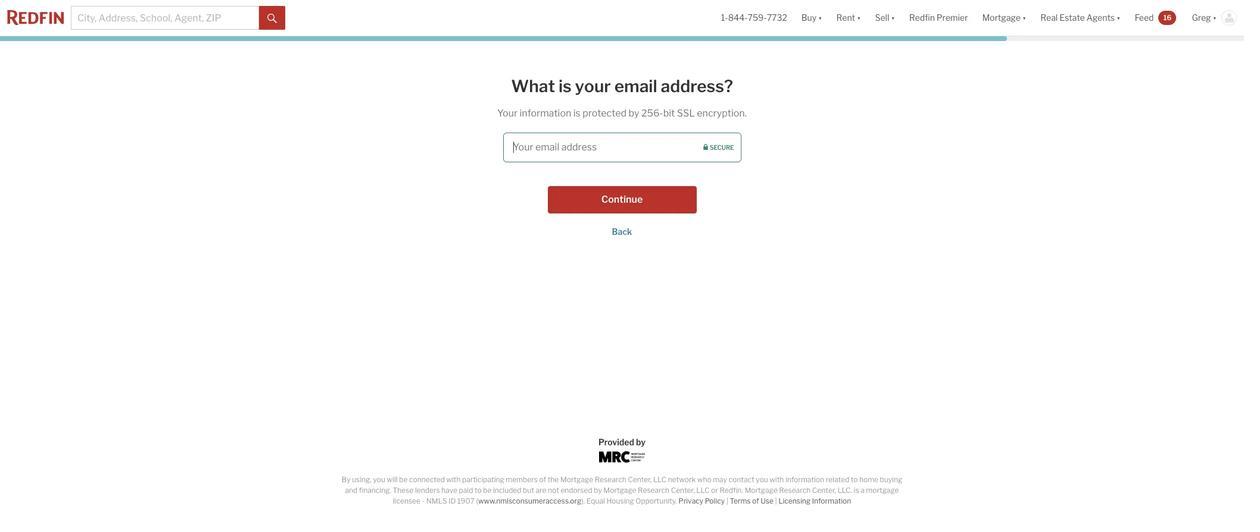 Task type: vqa. For each thing, say whether or not it's contained in the screenshot.
Yard Sign
no



Task type: describe. For each thing, give the bounding box(es) containing it.
protected
[[583, 108, 627, 119]]

participating
[[462, 476, 504, 485]]

1 horizontal spatial be
[[483, 487, 492, 496]]

1-844-759-7732
[[721, 13, 787, 23]]

network
[[668, 476, 696, 485]]

sell ▾ button
[[868, 0, 902, 36]]

home
[[859, 476, 878, 485]]

nmls
[[426, 497, 447, 506]]

rent
[[836, 13, 855, 23]]

contact
[[729, 476, 754, 485]]

licensing information link
[[778, 497, 851, 506]]

and
[[345, 487, 357, 496]]

privacy
[[679, 497, 703, 506]]

1 you from the left
[[373, 476, 385, 485]]

0 horizontal spatial center,
[[628, 476, 652, 485]]

privacy policy link
[[679, 497, 725, 506]]

2 with from the left
[[770, 476, 784, 485]]

financing.
[[359, 487, 391, 496]]

bit
[[663, 108, 675, 119]]

by
[[342, 476, 351, 485]]

of for members
[[539, 476, 546, 485]]

members
[[506, 476, 538, 485]]

7732
[[767, 13, 787, 23]]

0 vertical spatial llc
[[653, 476, 666, 485]]

may
[[713, 476, 727, 485]]

1 | from the left
[[726, 497, 728, 506]]

-
[[422, 497, 425, 506]]

www.nmlsconsumeraccess.org ). equal housing opportunity. privacy policy | terms of use | licensing information
[[478, 497, 851, 506]]

llc.
[[838, 487, 852, 496]]

paid
[[459, 487, 473, 496]]

sell ▾
[[875, 13, 895, 23]]

1907
[[457, 497, 475, 506]]

sell ▾ button
[[875, 0, 895, 36]]

using,
[[352, 476, 372, 485]]

is inside by using, you will be connected with participating members of the mortgage research center, llc network who may contact you with information related to home buying and financing. these lenders have paid to be included but are not endorsed by mortgage research center, llc or redfin. mortgage research center, llc. is a mortgage licensee - nmls id 1907 (
[[854, 487, 859, 496]]

1-844-759-7732 link
[[721, 13, 787, 23]]

0 horizontal spatial be
[[399, 476, 408, 485]]

are
[[536, 487, 546, 496]]

what is your email address?
[[511, 76, 733, 96]]

www.nmlsconsumeraccess.org link
[[478, 497, 581, 506]]

what
[[511, 76, 555, 96]]

licensee
[[393, 497, 420, 506]]

rent ▾ button
[[829, 0, 868, 36]]

buy
[[801, 13, 817, 23]]

agents
[[1087, 13, 1115, 23]]

information
[[812, 497, 851, 506]]

redfin.
[[720, 487, 743, 496]]

0 horizontal spatial information
[[520, 108, 571, 119]]

continue button
[[548, 186, 697, 214]]

mortgage ▾
[[982, 13, 1026, 23]]

not
[[548, 487, 559, 496]]

mortgage
[[866, 487, 899, 496]]

0 vertical spatial by
[[629, 108, 639, 119]]

redfin premier
[[909, 13, 968, 23]]

connected
[[409, 476, 445, 485]]

www.nmlsconsumeraccess.org
[[478, 497, 581, 506]]

endorsed
[[561, 487, 592, 496]]

▾ for mortgage ▾
[[1022, 13, 1026, 23]]

estate
[[1060, 13, 1085, 23]]

a
[[861, 487, 865, 496]]

mortgage up use at the bottom right of the page
[[745, 487, 778, 496]]

terms of use link
[[730, 497, 774, 506]]

).
[[581, 497, 585, 506]]

ssl encryption.
[[677, 108, 747, 119]]

(
[[476, 497, 478, 506]]

back button
[[612, 227, 632, 237]]

provided
[[598, 438, 634, 448]]

real
[[1041, 13, 1058, 23]]

real estate agents ▾ button
[[1033, 0, 1128, 36]]

terms
[[730, 497, 751, 506]]

premier
[[937, 13, 968, 23]]



Task type: locate. For each thing, give the bounding box(es) containing it.
1 vertical spatial information
[[786, 476, 824, 485]]

will
[[387, 476, 398, 485]]

have
[[441, 487, 457, 496]]

What is your email address? email field
[[503, 133, 741, 162]]

0 vertical spatial be
[[399, 476, 408, 485]]

1 vertical spatial llc
[[696, 487, 710, 496]]

rent ▾ button
[[836, 0, 861, 36]]

center, up opportunity.
[[628, 476, 652, 485]]

1 horizontal spatial you
[[756, 476, 768, 485]]

▾ left real
[[1022, 13, 1026, 23]]

rent ▾
[[836, 13, 861, 23]]

1 horizontal spatial llc
[[696, 487, 710, 496]]

of for terms
[[752, 497, 759, 506]]

4 ▾ from the left
[[1022, 13, 1026, 23]]

1 vertical spatial by
[[636, 438, 646, 448]]

2 | from the left
[[775, 497, 777, 506]]

be down participating at bottom left
[[483, 487, 492, 496]]

housing
[[607, 497, 634, 506]]

2 vertical spatial by
[[594, 487, 602, 496]]

equal
[[587, 497, 605, 506]]

is left a on the bottom right of page
[[854, 487, 859, 496]]

you up financing. on the left of the page
[[373, 476, 385, 485]]

1 horizontal spatial information
[[786, 476, 824, 485]]

2 you from the left
[[756, 476, 768, 485]]

2 horizontal spatial is
[[854, 487, 859, 496]]

by up mortgage research center image
[[636, 438, 646, 448]]

▾ for buy ▾
[[818, 13, 822, 23]]

your
[[497, 108, 518, 119]]

your information is protected by 256-bit ssl encryption.
[[497, 108, 747, 119]]

information down the what
[[520, 108, 571, 119]]

buy ▾ button
[[794, 0, 829, 36]]

center, down "network"
[[671, 487, 695, 496]]

provided by
[[598, 438, 646, 448]]

0 vertical spatial information
[[520, 108, 571, 119]]

but
[[523, 487, 534, 496]]

buy ▾
[[801, 13, 822, 23]]

▾ right sell
[[891, 13, 895, 23]]

to up llc.
[[851, 476, 858, 485]]

▾ right the agents at the right
[[1117, 13, 1121, 23]]

1 horizontal spatial is
[[573, 108, 581, 119]]

information
[[520, 108, 571, 119], [786, 476, 824, 485]]

buy ▾ button
[[801, 0, 822, 36]]

included
[[493, 487, 521, 496]]

| down redfin.
[[726, 497, 728, 506]]

is left your
[[559, 76, 572, 96]]

by using, you will be connected with participating members of the mortgage research center, llc network who may contact you with information related to home buying and financing. these lenders have paid to be included but are not endorsed by mortgage research center, llc or redfin. mortgage research center, llc. is a mortgage licensee - nmls id 1907 (
[[342, 476, 902, 506]]

0 horizontal spatial |
[[726, 497, 728, 506]]

▾ right greg
[[1213, 13, 1217, 23]]

llc up "privacy policy" link
[[696, 487, 710, 496]]

redfin premier button
[[902, 0, 975, 36]]

0 horizontal spatial to
[[475, 487, 482, 496]]

related
[[826, 476, 849, 485]]

opportunity.
[[636, 497, 677, 506]]

is
[[559, 76, 572, 96], [573, 108, 581, 119], [854, 487, 859, 496]]

licensing
[[778, 497, 811, 506]]

0 horizontal spatial research
[[595, 476, 626, 485]]

1 vertical spatial is
[[573, 108, 581, 119]]

1 horizontal spatial research
[[638, 487, 669, 496]]

256-
[[641, 108, 663, 119]]

sell
[[875, 13, 889, 23]]

0 horizontal spatial you
[[373, 476, 385, 485]]

16
[[1163, 13, 1172, 22]]

1 vertical spatial to
[[475, 487, 482, 496]]

your
[[575, 76, 611, 96]]

0 vertical spatial is
[[559, 76, 572, 96]]

by inside by using, you will be connected with participating members of the mortgage research center, llc network who may contact you with information related to home buying and financing. these lenders have paid to be included but are not endorsed by mortgage research center, llc or redfin. mortgage research center, llc. is a mortgage licensee - nmls id 1907 (
[[594, 487, 602, 496]]

be up these
[[399, 476, 408, 485]]

greg ▾
[[1192, 13, 1217, 23]]

research up licensing
[[779, 487, 811, 496]]

by up the equal
[[594, 487, 602, 496]]

you right contact at the bottom
[[756, 476, 768, 485]]

research up housing
[[595, 476, 626, 485]]

you
[[373, 476, 385, 485], [756, 476, 768, 485]]

▾
[[818, 13, 822, 23], [857, 13, 861, 23], [891, 13, 895, 23], [1022, 13, 1026, 23], [1117, 13, 1121, 23], [1213, 13, 1217, 23]]

be
[[399, 476, 408, 485], [483, 487, 492, 496]]

0 horizontal spatial is
[[559, 76, 572, 96]]

3 ▾ from the left
[[891, 13, 895, 23]]

| right use at the bottom right of the page
[[775, 497, 777, 506]]

lenders
[[415, 487, 440, 496]]

email address?
[[614, 76, 733, 96]]

0 horizontal spatial llc
[[653, 476, 666, 485]]

▾ right rent
[[857, 13, 861, 23]]

City, Address, School, Agent, ZIP search field
[[71, 6, 259, 30]]

with
[[446, 476, 461, 485], [770, 476, 784, 485]]

of inside by using, you will be connected with participating members of the mortgage research center, llc network who may contact you with information related to home buying and financing. these lenders have paid to be included but are not endorsed by mortgage research center, llc or redfin. mortgage research center, llc. is a mortgage licensee - nmls id 1907 (
[[539, 476, 546, 485]]

1 horizontal spatial of
[[752, 497, 759, 506]]

1 horizontal spatial with
[[770, 476, 784, 485]]

of left use at the bottom right of the page
[[752, 497, 759, 506]]

who
[[697, 476, 711, 485]]

mortgage inside dropdown button
[[982, 13, 1021, 23]]

0 horizontal spatial with
[[446, 476, 461, 485]]

or
[[711, 487, 718, 496]]

mortgage left real
[[982, 13, 1021, 23]]

0 vertical spatial of
[[539, 476, 546, 485]]

▾ inside dropdown button
[[1117, 13, 1121, 23]]

0 horizontal spatial of
[[539, 476, 546, 485]]

center,
[[628, 476, 652, 485], [671, 487, 695, 496], [812, 487, 836, 496]]

1 horizontal spatial center,
[[671, 487, 695, 496]]

center, up information
[[812, 487, 836, 496]]

mortgage up endorsed
[[560, 476, 593, 485]]

5 ▾ from the left
[[1117, 13, 1121, 23]]

▾ right buy
[[818, 13, 822, 23]]

the
[[548, 476, 559, 485]]

▾ for greg ▾
[[1213, 13, 1217, 23]]

1 ▾ from the left
[[818, 13, 822, 23]]

1-
[[721, 13, 728, 23]]

redfin
[[909, 13, 935, 23]]

mortgage ▾ button
[[982, 0, 1026, 36]]

1 vertical spatial be
[[483, 487, 492, 496]]

information inside by using, you will be connected with participating members of the mortgage research center, llc network who may contact you with information related to home buying and financing. these lenders have paid to be included but are not endorsed by mortgage research center, llc or redfin. mortgage research center, llc. is a mortgage licensee - nmls id 1907 (
[[786, 476, 824, 485]]

llc up opportunity.
[[653, 476, 666, 485]]

▾ for sell ▾
[[891, 13, 895, 23]]

research up opportunity.
[[638, 487, 669, 496]]

2 horizontal spatial research
[[779, 487, 811, 496]]

with up use at the bottom right of the page
[[770, 476, 784, 485]]

submit search image
[[267, 14, 277, 23]]

mortgage up housing
[[603, 487, 636, 496]]

back
[[612, 227, 632, 237]]

▾ for rent ▾
[[857, 13, 861, 23]]

real estate agents ▾ link
[[1041, 0, 1121, 36]]

use
[[761, 497, 774, 506]]

1 vertical spatial of
[[752, 497, 759, 506]]

6 ▾ from the left
[[1213, 13, 1217, 23]]

0 vertical spatial to
[[851, 476, 858, 485]]

by
[[629, 108, 639, 119], [636, 438, 646, 448], [594, 487, 602, 496]]

these
[[393, 487, 414, 496]]

mortgage ▾ button
[[975, 0, 1033, 36]]

1 horizontal spatial |
[[775, 497, 777, 506]]

greg
[[1192, 13, 1211, 23]]

844-
[[728, 13, 748, 23]]

information up licensing information link
[[786, 476, 824, 485]]

buying
[[880, 476, 902, 485]]

1 with from the left
[[446, 476, 461, 485]]

759-
[[748, 13, 767, 23]]

2 horizontal spatial center,
[[812, 487, 836, 496]]

of left the
[[539, 476, 546, 485]]

llc
[[653, 476, 666, 485], [696, 487, 710, 496]]

policy
[[705, 497, 725, 506]]

1 horizontal spatial to
[[851, 476, 858, 485]]

by left 256-
[[629, 108, 639, 119]]

mortgage research center image
[[599, 452, 645, 463]]

2 vertical spatial is
[[854, 487, 859, 496]]

research
[[595, 476, 626, 485], [638, 487, 669, 496], [779, 487, 811, 496]]

to up (
[[475, 487, 482, 496]]

id
[[449, 497, 456, 506]]

2 ▾ from the left
[[857, 13, 861, 23]]

with up have
[[446, 476, 461, 485]]

feed
[[1135, 13, 1154, 23]]

is left protected
[[573, 108, 581, 119]]

continue
[[601, 194, 643, 205]]



